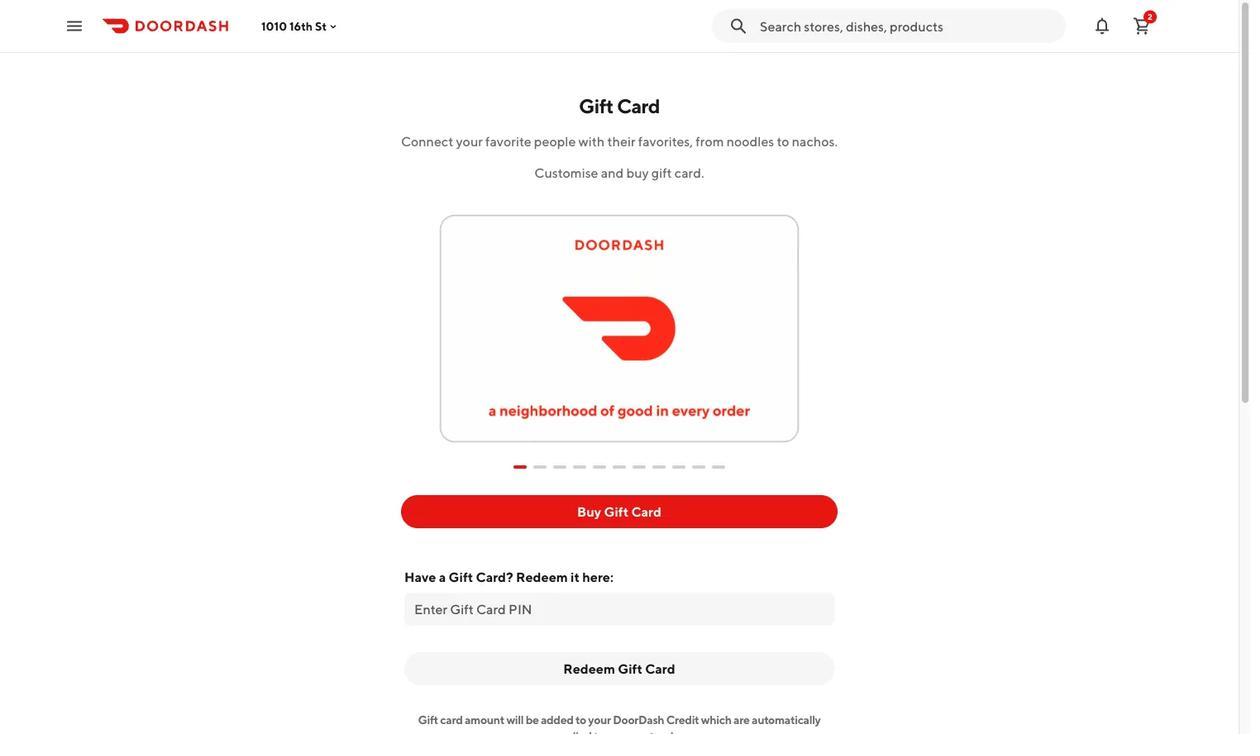 Task type: locate. For each thing, give the bounding box(es) containing it.
2 button
[[1126, 10, 1159, 43]]

a
[[439, 570, 446, 585]]

1010 16th st
[[261, 19, 327, 33]]

1 horizontal spatial to
[[594, 730, 605, 735]]

1 vertical spatial redeem
[[564, 661, 615, 677]]

buy gift card
[[577, 504, 662, 520]]

noodles
[[727, 134, 775, 149]]

card.
[[675, 165, 704, 181]]

redeem gift card
[[564, 661, 676, 677]]

gift up doordash
[[618, 661, 643, 677]]

redeem gift card button
[[405, 653, 835, 686]]

5 items, open order cart image
[[1132, 16, 1152, 36]]

card inside button
[[645, 661, 676, 677]]

order.
[[656, 730, 686, 735]]

nachos.
[[792, 134, 838, 149]]

it
[[571, 570, 580, 585]]

card down gift card slides element at the bottom of page
[[631, 504, 662, 520]]

gift card with doordash decoration image
[[433, 195, 806, 449]]

have
[[405, 570, 436, 585]]

gift up the with
[[579, 94, 614, 117]]

card inside button
[[631, 504, 662, 520]]

will
[[507, 714, 524, 727]]

added
[[541, 714, 574, 727]]

your up applied
[[588, 714, 611, 727]]

redeem inside redeem gift card button
[[564, 661, 615, 677]]

gift card amount will be added to your doordash credit which are automatically applied to your next order.
[[418, 714, 821, 735]]

card
[[617, 94, 660, 117], [631, 504, 662, 520], [645, 661, 676, 677]]

redeem
[[516, 570, 568, 585], [564, 661, 615, 677]]

to right applied
[[594, 730, 605, 735]]

gift right 'buy'
[[604, 504, 629, 520]]

connect your favorite people with their favorites, from noodles to nachos.
[[401, 134, 838, 149]]

gift inside redeem gift card button
[[618, 661, 643, 677]]

are
[[734, 714, 750, 727]]

gift
[[579, 94, 614, 117], [604, 504, 629, 520], [449, 570, 473, 585], [618, 661, 643, 677], [418, 714, 438, 727]]

your down doordash
[[607, 730, 629, 735]]

to left the nachos.
[[777, 134, 790, 149]]

gift inside 'gift card amount will be added to your doordash credit which are automatically applied to your next order.'
[[418, 714, 438, 727]]

Have a Gift Card? Redeem it here: text field
[[414, 601, 825, 619]]

gift card
[[579, 94, 660, 117]]

be
[[526, 714, 539, 727]]

0 horizontal spatial to
[[576, 714, 586, 727]]

0 vertical spatial card
[[617, 94, 660, 117]]

2 horizontal spatial to
[[777, 134, 790, 149]]

card up their
[[617, 94, 660, 117]]

your left favorite
[[456, 134, 483, 149]]

card
[[440, 714, 463, 727]]

card up doordash
[[645, 661, 676, 677]]

1 vertical spatial card
[[631, 504, 662, 520]]

2 vertical spatial card
[[645, 661, 676, 677]]

your
[[456, 134, 483, 149], [588, 714, 611, 727], [607, 730, 629, 735]]

to
[[777, 134, 790, 149], [576, 714, 586, 727], [594, 730, 605, 735]]

to up applied
[[576, 714, 586, 727]]

redeem left it
[[516, 570, 568, 585]]

0 vertical spatial to
[[777, 134, 790, 149]]

gift left card
[[418, 714, 438, 727]]

redeem up the added
[[564, 661, 615, 677]]

next
[[631, 730, 654, 735]]

buy
[[627, 165, 649, 181]]

2 vertical spatial your
[[607, 730, 629, 735]]

automatically
[[752, 714, 821, 727]]

2 vertical spatial to
[[594, 730, 605, 735]]

applied
[[554, 730, 592, 735]]



Task type: describe. For each thing, give the bounding box(es) containing it.
card?
[[476, 570, 514, 585]]

favorites,
[[638, 134, 693, 149]]

here:
[[583, 570, 614, 585]]

credit
[[667, 714, 699, 727]]

their
[[608, 134, 636, 149]]

have a gift card? redeem it here:
[[405, 570, 614, 585]]

card for redeem gift card
[[645, 661, 676, 677]]

doordash
[[613, 714, 665, 727]]

and
[[601, 165, 624, 181]]

buy gift card button
[[401, 496, 838, 529]]

1 vertical spatial to
[[576, 714, 586, 727]]

with
[[579, 134, 605, 149]]

gift card slides element
[[514, 453, 725, 482]]

which
[[701, 714, 732, 727]]

open menu image
[[65, 16, 84, 36]]

2
[[1148, 12, 1153, 22]]

1010
[[261, 19, 287, 33]]

connect
[[401, 134, 454, 149]]

gift inside buy gift card button
[[604, 504, 629, 520]]

1 vertical spatial your
[[588, 714, 611, 727]]

customise and buy gift card.
[[535, 165, 704, 181]]

favorite
[[486, 134, 532, 149]]

16th
[[289, 19, 313, 33]]

st
[[315, 19, 327, 33]]

notification bell image
[[1093, 16, 1113, 36]]

card for buy gift card
[[631, 504, 662, 520]]

1010 16th st button
[[261, 19, 340, 33]]

buy
[[577, 504, 602, 520]]

people
[[534, 134, 576, 149]]

0 vertical spatial your
[[456, 134, 483, 149]]

gift
[[652, 165, 672, 181]]

amount
[[465, 714, 505, 727]]

customise
[[535, 165, 599, 181]]

gift right a
[[449, 570, 473, 585]]

0 vertical spatial redeem
[[516, 570, 568, 585]]

Store search: begin typing to search for stores available on DoorDash text field
[[760, 17, 1056, 35]]

from
[[696, 134, 724, 149]]



Task type: vqa. For each thing, say whether or not it's contained in the screenshot.
are
yes



